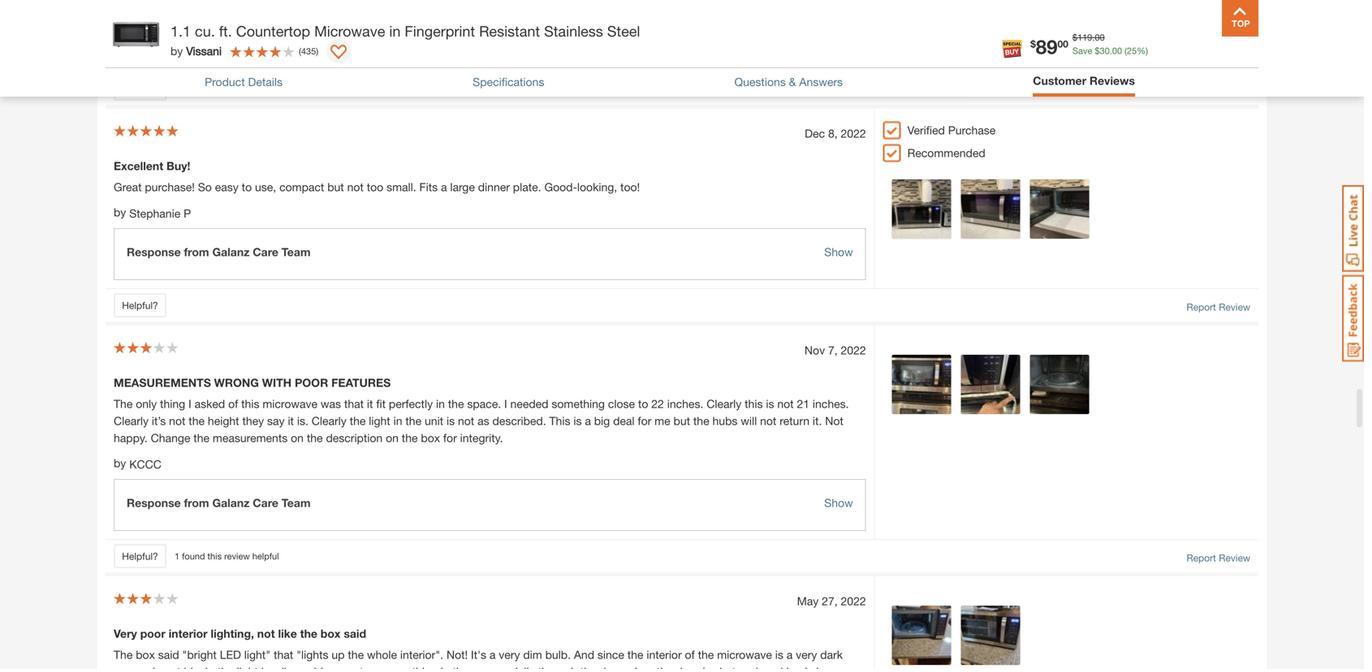 Task type: describe. For each thing, give the bounding box(es) containing it.
dim
[[523, 648, 542, 662]]

2 horizontal spatial this
[[745, 397, 763, 411]]

up
[[332, 648, 345, 662]]

report review button for dec 8, 2022
[[1187, 300, 1251, 314]]

not down thing
[[169, 414, 186, 428]]

report review for nov 7, 2022
[[1187, 552, 1251, 564]]

stephanie
[[129, 207, 180, 220]]

may 27, 2022
[[797, 595, 866, 608]]

team for buy!
[[282, 245, 311, 259]]

show for 8,
[[824, 245, 853, 259]]

to inside measurements wrong with poor features the only thing i asked of this microwave was that it fit perfectly in the space. i needed something close to 22 inches. clearly this is not 21 inches. clearly it's not the height they say it is. clearly the light in the unit is not as described. this is a big deal for me but the hubs will not return it. not happy. change the measurements on the description on the box for integrity.
[[638, 397, 648, 411]]

details
[[248, 75, 283, 88]]

questions & answers
[[735, 75, 843, 88]]

too!
[[621, 180, 640, 194]]

of inside measurements wrong with poor features the only thing i asked of this microwave was that it fit perfectly in the space. i needed something close to 22 inches. clearly this is not 21 inches. clearly it's not the height they say it is. clearly the light in the unit is not as described. this is a big deal for me but the hubs will not return it. not happy. change the measurements on the description on the box for integrity.
[[228, 397, 238, 411]]

1 horizontal spatial 00
[[1095, 32, 1105, 43]]

galanz for wrong
[[212, 496, 250, 510]]

see
[[373, 665, 391, 669]]

$ 119 . 00 save $ 30 . 00 ( 25 %)
[[1073, 32, 1148, 56]]

so
[[198, 180, 212, 194]]

kccc button
[[129, 456, 162, 473]]

review for nov 7, 2022
[[1219, 552, 1251, 564]]

compact
[[279, 180, 324, 194]]

25
[[1127, 45, 1137, 56]]

a right it's
[[490, 648, 496, 662]]

customer inside response from galanz care team customer review from homedepot.ca
[[892, 40, 941, 53]]

good-
[[545, 180, 577, 194]]

1 vertical spatial said
[[158, 648, 179, 662]]

not!
[[447, 648, 468, 662]]

0 vertical spatial it
[[367, 397, 373, 411]]

1 helpful? button from the top
[[114, 293, 166, 318]]

this
[[549, 414, 571, 428]]

in up unit
[[436, 397, 445, 411]]

cooking
[[762, 665, 802, 669]]

with
[[262, 376, 292, 390]]

is left shut
[[703, 665, 711, 669]]

stainless
[[544, 22, 603, 40]]

response for excellent
[[127, 245, 181, 259]]

excellent
[[114, 159, 163, 173]]

and
[[739, 665, 758, 669]]

live chat image
[[1343, 185, 1364, 272]]

response for measurements
[[127, 496, 181, 510]]

the inside very poor interior lighting, not like the box said the box said "bright led light" that "lights up the whole interior". not! it's a very dim bulb. and since the interior of the microwave is a very dark gray - almost black, the light hardly enables you to see anything in there, especially through the door when the door is shut and cooking is i
[[114, 648, 133, 662]]

say
[[267, 414, 285, 428]]

not left 21
[[778, 397, 794, 411]]

119
[[1078, 32, 1093, 43]]

1 horizontal spatial clearly
[[312, 414, 347, 428]]

lighting,
[[211, 627, 254, 641]]

0 vertical spatial .
[[1093, 32, 1095, 43]]

2022 for nov 7, 2022
[[841, 344, 866, 357]]

0 horizontal spatial clearly
[[114, 414, 149, 428]]

2 horizontal spatial 00
[[1112, 45, 1122, 56]]

will
[[741, 414, 757, 428]]

features
[[331, 376, 391, 390]]

0 horizontal spatial interior
[[169, 627, 208, 641]]

unit
[[425, 414, 444, 428]]

by stephanie p
[[114, 206, 191, 220]]

homedepot.ca
[[1007, 40, 1080, 53]]

product image image
[[110, 8, 162, 61]]

since
[[598, 648, 624, 662]]

only
[[136, 397, 157, 411]]

22
[[652, 397, 664, 411]]

a up cooking at the bottom right of page
[[787, 648, 793, 662]]

show for 7,
[[824, 496, 853, 510]]

it's
[[152, 414, 166, 428]]

light inside measurements wrong with poor features the only thing i asked of this microwave was that it fit perfectly in the space. i needed something close to 22 inches. clearly this is not 21 inches. clearly it's not the height they say it is. clearly the light in the unit is not as described. this is a big deal for me but the hubs will not return it. not happy. change the measurements on the description on the box for integrity.
[[369, 414, 390, 428]]

2 very from the left
[[796, 648, 817, 662]]

height
[[208, 414, 239, 428]]

vissani
[[186, 44, 222, 58]]

in left fingerprint
[[389, 22, 401, 40]]

microwave inside very poor interior lighting, not like the box said the box said "bright led light" that "lights up the whole interior". not! it's a very dim bulb. and since the interior of the microwave is a very dark gray - almost black, the light hardly enables you to see anything in there, especially through the door when the door is shut and cooking is i
[[717, 648, 772, 662]]

2 helpful? button from the top
[[114, 544, 166, 569]]

excellent buy! great purchase! so easy to use, compact but not too small. fits a large dinner plate. good-looking, too!
[[114, 159, 640, 194]]

but inside excellent buy! great purchase! so easy to use, compact but not too small. fits a large dinner plate. good-looking, too!
[[327, 180, 344, 194]]

very
[[114, 627, 137, 641]]

to inside excellent buy! great purchase! so easy to use, compact but not too small. fits a large dinner plate. good-looking, too!
[[242, 180, 252, 194]]

is down something
[[574, 414, 582, 428]]

00 inside $ 89 00
[[1058, 38, 1069, 49]]

hardly
[[261, 665, 292, 669]]

show button for 8,
[[824, 244, 853, 261]]

fit
[[376, 397, 386, 411]]

asked
[[195, 397, 225, 411]]

2 horizontal spatial clearly
[[707, 397, 742, 411]]

a inside excellent buy! great purchase! so easy to use, compact but not too small. fits a large dinner plate. good-looking, too!
[[441, 180, 447, 194]]

review for dec 8, 2022
[[1219, 301, 1251, 313]]

&
[[789, 75, 796, 88]]

verified purchase
[[908, 124, 996, 137]]

verified
[[908, 124, 945, 137]]

show button for 7,
[[824, 495, 853, 512]]

1 report review from the top
[[1187, 85, 1251, 96]]

happy.
[[114, 431, 148, 445]]

described.
[[493, 414, 546, 428]]

very poor interior lighting, not like the box said the box said "bright led light" that "lights up the whole interior". not! it's a very dim bulb. and since the interior of the microwave is a very dark gray - almost black, the light hardly enables you to see anything in there, especially through the door when the door is shut and cooking is i
[[114, 627, 863, 669]]

%)
[[1137, 45, 1148, 56]]

not right will
[[760, 414, 777, 428]]

1.1
[[171, 22, 191, 40]]

countertop
[[236, 22, 310, 40]]

is left 21
[[766, 397, 774, 411]]

)
[[316, 46, 318, 56]]

nov
[[805, 344, 825, 357]]

of inside very poor interior lighting, not like the box said the box said "bright led light" that "lights up the whole interior". not! it's a very dim bulb. and since the interior of the microwave is a very dark gray - almost black, the light hardly enables you to see anything in there, especially through the door when the door is shut and cooking is i
[[685, 648, 695, 662]]

1 vertical spatial interior
[[647, 648, 682, 662]]

found
[[182, 551, 205, 561]]

description
[[326, 431, 383, 445]]

not inside very poor interior lighting, not like the box said the box said "bright led light" that "lights up the whole interior". not! it's a very dim bulb. and since the interior of the microwave is a very dark gray - almost black, the light hardly enables you to see anything in there, especially through the door when the door is shut and cooking is i
[[257, 627, 275, 641]]

$ 89 00
[[1031, 35, 1069, 58]]

response from galanz care team customer review from homedepot.ca
[[127, 27, 1080, 53]]

0 horizontal spatial box
[[136, 648, 155, 662]]

helpful? for 1st helpful? button from the top of the page
[[122, 300, 158, 311]]

is up cooking at the bottom right of page
[[775, 648, 784, 662]]

plate.
[[513, 180, 541, 194]]

customer reviews
[[1033, 74, 1135, 87]]

1 vertical spatial box
[[321, 627, 341, 641]]

and
[[574, 648, 595, 662]]

not left as
[[458, 414, 474, 428]]

wrong
[[214, 376, 259, 390]]

small.
[[387, 180, 416, 194]]

care for wrong
[[253, 496, 279, 510]]

recommended
[[908, 146, 986, 160]]

1 very from the left
[[499, 648, 520, 662]]

1 horizontal spatial .
[[1110, 45, 1112, 56]]

return
[[780, 414, 810, 428]]

2022 for dec 8, 2022
[[841, 127, 866, 140]]

dinner
[[478, 180, 510, 194]]

1 door from the left
[[600, 665, 623, 669]]

review inside response from galanz care team customer review from homedepot.ca
[[945, 40, 977, 53]]

integrity.
[[460, 431, 503, 445]]

led
[[220, 648, 241, 662]]

1 vertical spatial review
[[224, 551, 250, 561]]

hubs
[[713, 414, 738, 428]]

black,
[[184, 665, 214, 669]]

that inside very poor interior lighting, not like the box said the box said "bright led light" that "lights up the whole interior". not! it's a very dim bulb. and since the interior of the microwave is a very dark gray - almost black, the light hardly enables you to see anything in there, especially through the door when the door is shut and cooking is i
[[274, 648, 293, 662]]

2 horizontal spatial $
[[1095, 45, 1100, 56]]

ft.
[[219, 22, 232, 40]]

was
[[321, 397, 341, 411]]

light"
[[244, 648, 271, 662]]

1.1 cu. ft. countertop microwave in fingerprint resistant stainless steel
[[171, 22, 640, 40]]

gray
[[114, 665, 136, 669]]

needed
[[510, 397, 549, 411]]

save
[[1073, 45, 1093, 56]]

perfectly
[[389, 397, 433, 411]]

measurements
[[213, 431, 288, 445]]

stephanie p button
[[129, 205, 191, 222]]

response from galanz care team for by stephanie p
[[127, 245, 311, 259]]

team for wrong
[[282, 496, 311, 510]]



Task type: locate. For each thing, give the bounding box(es) containing it.
it left fit at the left bottom of page
[[367, 397, 373, 411]]

microwave
[[314, 22, 385, 40]]

door down the since
[[600, 665, 623, 669]]

purchase
[[948, 124, 996, 137]]

2 2022 from the top
[[841, 344, 866, 357]]

bulb.
[[545, 648, 571, 662]]

2022 right 8,
[[841, 127, 866, 140]]

the
[[448, 397, 464, 411], [189, 414, 205, 428], [350, 414, 366, 428], [406, 414, 422, 428], [694, 414, 710, 428], [194, 431, 210, 445], [307, 431, 323, 445], [402, 431, 418, 445], [300, 627, 317, 641], [348, 648, 364, 662], [628, 648, 644, 662], [698, 648, 714, 662], [218, 665, 234, 669], [580, 665, 596, 669], [657, 665, 673, 669]]

0 horizontal spatial customer
[[892, 40, 941, 53]]

0 horizontal spatial (
[[299, 46, 301, 56]]

box up the 'up'
[[321, 627, 341, 641]]

2 horizontal spatial box
[[421, 431, 440, 445]]

8,
[[828, 127, 838, 140]]

0 vertical spatial that
[[344, 397, 364, 411]]

0 vertical spatial said
[[344, 627, 366, 641]]

1 response from the top
[[127, 27, 181, 40]]

to left "use," on the top left of the page
[[242, 180, 252, 194]]

$ left save at the right top
[[1031, 38, 1036, 49]]

1 vertical spatial for
[[443, 431, 457, 445]]

not
[[347, 180, 364, 194], [778, 397, 794, 411], [169, 414, 186, 428], [458, 414, 474, 428], [760, 414, 777, 428], [257, 627, 275, 641]]

galanz
[[212, 27, 250, 40], [212, 245, 250, 259], [212, 496, 250, 510]]

use,
[[255, 180, 276, 194]]

0 vertical spatial interior
[[169, 627, 208, 641]]

report
[[1187, 85, 1216, 96], [1187, 301, 1216, 313], [1187, 552, 1216, 564]]

on right description
[[386, 431, 399, 445]]

fits
[[420, 180, 438, 194]]

galanz for buy!
[[212, 245, 250, 259]]

but right the me
[[674, 414, 690, 428]]

2 vertical spatial review
[[1219, 552, 1251, 564]]

poor
[[295, 376, 328, 390]]

0 vertical spatial customer
[[892, 40, 941, 53]]

report review button for nov 7, 2022
[[1187, 551, 1251, 565]]

report review
[[1187, 85, 1251, 96], [1187, 301, 1251, 313], [1187, 552, 1251, 564]]

2 report review from the top
[[1187, 301, 1251, 313]]

1 helpful? from the top
[[122, 300, 158, 311]]

whole
[[367, 648, 397, 662]]

1 the from the top
[[114, 397, 133, 411]]

is.
[[297, 414, 309, 428]]

by inside "by stephanie p"
[[114, 206, 126, 219]]

0 horizontal spatial this
[[208, 551, 222, 561]]

1 horizontal spatial interior
[[647, 648, 682, 662]]

that
[[344, 397, 364, 411], [274, 648, 293, 662]]

the inside measurements wrong with poor features the only thing i asked of this microwave was that it fit perfectly in the space. i needed something close to 22 inches. clearly this is not 21 inches. clearly it's not the height they say it is. clearly the light in the unit is not as described. this is a big deal for me but the hubs will not return it. not happy. change the measurements on the description on the box for integrity.
[[114, 397, 133, 411]]

from up found
[[184, 496, 209, 510]]

1 horizontal spatial but
[[674, 414, 690, 428]]

2 ( from the left
[[299, 46, 301, 56]]

clearly up the happy.
[[114, 414, 149, 428]]

galanz inside response from galanz care team customer review from homedepot.ca
[[212, 27, 250, 40]]

-
[[139, 665, 143, 669]]

the up "gray"
[[114, 648, 133, 662]]

for left the me
[[638, 414, 652, 428]]

1 horizontal spatial i
[[504, 397, 507, 411]]

1 i from the left
[[188, 397, 191, 411]]

2 i from the left
[[504, 397, 507, 411]]

( left %)
[[1125, 45, 1127, 56]]

2 show button from the top
[[824, 495, 853, 512]]

1 on from the left
[[291, 431, 304, 445]]

1 galanz from the top
[[212, 27, 250, 40]]

2 vertical spatial galanz
[[212, 496, 250, 510]]

cu.
[[195, 22, 215, 40]]

2 report from the top
[[1187, 301, 1216, 313]]

helpful? for second helpful? button
[[122, 551, 158, 562]]

1 horizontal spatial customer
[[1033, 74, 1087, 87]]

team inside response from galanz care team customer review from homedepot.ca
[[282, 27, 311, 40]]

3 report review button from the top
[[1187, 551, 1251, 565]]

by inside by kccc
[[114, 457, 126, 470]]

.
[[1093, 32, 1095, 43], [1110, 45, 1112, 56]]

questions
[[735, 75, 786, 88]]

report for nov 7, 2022
[[1187, 552, 1216, 564]]

1 horizontal spatial microwave
[[717, 648, 772, 662]]

p
[[184, 207, 191, 220]]

specifications
[[473, 75, 544, 88]]

a right fits
[[441, 180, 447, 194]]

2 horizontal spatial to
[[638, 397, 648, 411]]

box up -
[[136, 648, 155, 662]]

2 vertical spatial report
[[1187, 552, 1216, 564]]

this up will
[[745, 397, 763, 411]]

like
[[278, 627, 297, 641]]

to inside very poor interior lighting, not like the box said the box said "bright led light" that "lights up the whole interior". not! it's a very dim bulb. and since the interior of the microwave is a very dark gray - almost black, the light hardly enables you to see anything in there, especially through the door when the door is shut and cooking is i
[[360, 665, 370, 669]]

you
[[338, 665, 357, 669]]

1 show from the top
[[824, 245, 853, 259]]

1 report from the top
[[1187, 85, 1216, 96]]

care up helpful
[[253, 496, 279, 510]]

0 vertical spatial box
[[421, 431, 440, 445]]

response up the by vissani
[[127, 27, 181, 40]]

of
[[228, 397, 238, 411], [685, 648, 695, 662]]

( left )
[[299, 46, 301, 56]]

it's
[[471, 648, 486, 662]]

1 vertical spatial show
[[824, 496, 853, 510]]

there,
[[453, 665, 482, 669]]

1 care from the top
[[253, 27, 279, 40]]

00
[[1095, 32, 1105, 43], [1058, 38, 1069, 49], [1112, 45, 1122, 56]]

response inside response from galanz care team customer review from homedepot.ca
[[127, 27, 181, 40]]

very
[[499, 648, 520, 662], [796, 648, 817, 662]]

2022 right 7, on the bottom of page
[[841, 344, 866, 357]]

to left see
[[360, 665, 370, 669]]

especially
[[485, 665, 535, 669]]

may
[[797, 595, 819, 608]]

1 horizontal spatial door
[[676, 665, 700, 669]]

0 vertical spatial response from galanz care team
[[127, 245, 311, 259]]

2 show from the top
[[824, 496, 853, 510]]

this up they
[[241, 397, 259, 411]]

fingerprint
[[405, 22, 475, 40]]

0 horizontal spatial review
[[224, 551, 250, 561]]

0 vertical spatial review
[[945, 40, 977, 53]]

but inside measurements wrong with poor features the only thing i asked of this microwave was that it fit perfectly in the space. i needed something close to 22 inches. clearly this is not 21 inches. clearly it's not the height they say it is. clearly the light in the unit is not as described. this is a big deal for me but the hubs will not return it. not happy. change the measurements on the description on the box for integrity.
[[674, 414, 690, 428]]

easy
[[215, 180, 239, 194]]

response down kccc button
[[127, 496, 181, 510]]

in down 'perfectly' in the bottom left of the page
[[394, 414, 402, 428]]

1 vertical spatial show button
[[824, 495, 853, 512]]

1 horizontal spatial to
[[360, 665, 370, 669]]

product details
[[205, 75, 283, 88]]

great
[[114, 180, 142, 194]]

microwave up is.
[[263, 397, 318, 411]]

1 horizontal spatial it
[[367, 397, 373, 411]]

1 horizontal spatial that
[[344, 397, 364, 411]]

big
[[594, 414, 610, 428]]

helpful
[[252, 551, 279, 561]]

on down is.
[[291, 431, 304, 445]]

care down "use," on the top left of the page
[[253, 245, 279, 259]]

1 horizontal spatial review
[[945, 40, 977, 53]]

it left is.
[[288, 414, 294, 428]]

0 vertical spatial microwave
[[263, 397, 318, 411]]

team up ( 435 ) at top
[[282, 27, 311, 40]]

microwave up and
[[717, 648, 772, 662]]

3 response from the top
[[127, 496, 181, 510]]

0 vertical spatial response
[[127, 27, 181, 40]]

2 vertical spatial care
[[253, 496, 279, 510]]

3 2022 from the top
[[841, 595, 866, 608]]

( inside $ 119 . 00 save $ 30 . 00 ( 25 %)
[[1125, 45, 1127, 56]]

by for by stephanie p
[[114, 206, 126, 219]]

2 review from the top
[[1219, 301, 1251, 313]]

as
[[478, 414, 489, 428]]

from left homedepot.ca
[[980, 40, 1004, 53]]

by left kccc
[[114, 457, 126, 470]]

0 horizontal spatial that
[[274, 648, 293, 662]]

1 inches. from the left
[[667, 397, 704, 411]]

0 horizontal spatial microwave
[[263, 397, 318, 411]]

3 report from the top
[[1187, 552, 1216, 564]]

helpful? up measurements
[[122, 300, 158, 311]]

0 vertical spatial team
[[282, 27, 311, 40]]

to left 22
[[638, 397, 648, 411]]

customer
[[892, 40, 941, 53], [1033, 74, 1087, 87]]

of right the since
[[685, 648, 695, 662]]

but right compact
[[327, 180, 344, 194]]

box down unit
[[421, 431, 440, 445]]

the left "only"
[[114, 397, 133, 411]]

0 horizontal spatial it
[[288, 414, 294, 428]]

from up the by vissani
[[184, 27, 209, 40]]

from down the p at the top
[[184, 245, 209, 259]]

galanz up 1 found this review helpful
[[212, 496, 250, 510]]

0 horizontal spatial i
[[188, 397, 191, 411]]

inches.
[[667, 397, 704, 411], [813, 397, 849, 411]]

by vissani
[[171, 44, 222, 58]]

0 vertical spatial but
[[327, 180, 344, 194]]

1 vertical spatial review
[[1219, 301, 1251, 313]]

care inside response from galanz care team customer review from homedepot.ca
[[253, 27, 279, 40]]

1 vertical spatial response from galanz care team
[[127, 496, 311, 510]]

1 report review button from the top
[[1187, 83, 1251, 98]]

1 found this review helpful
[[175, 551, 279, 561]]

2 care from the top
[[253, 245, 279, 259]]

2 vertical spatial 2022
[[841, 595, 866, 608]]

they
[[242, 414, 264, 428]]

me
[[655, 414, 671, 428]]

7,
[[828, 344, 838, 357]]

clearly down was
[[312, 414, 347, 428]]

by down "great"
[[114, 206, 126, 219]]

2 team from the top
[[282, 245, 311, 259]]

1 vertical spatial team
[[282, 245, 311, 259]]

0 vertical spatial of
[[228, 397, 238, 411]]

by for by vissani
[[171, 44, 183, 58]]

1 vertical spatial of
[[685, 648, 695, 662]]

1 vertical spatial .
[[1110, 45, 1112, 56]]

in down not!
[[441, 665, 450, 669]]

00 right 30 at the top right of page
[[1112, 45, 1122, 56]]

0 horizontal spatial inches.
[[667, 397, 704, 411]]

1 vertical spatial to
[[638, 397, 648, 411]]

care for buy!
[[253, 245, 279, 259]]

a left big
[[585, 414, 591, 428]]

by kccc
[[114, 457, 162, 471]]

2 report review button from the top
[[1187, 300, 1251, 314]]

when
[[626, 665, 654, 669]]

not left like
[[257, 627, 275, 641]]

microwave inside measurements wrong with poor features the only thing i asked of this microwave was that it fit perfectly in the space. i needed something close to 22 inches. clearly this is not 21 inches. clearly it's not the height they say it is. clearly the light in the unit is not as described. this is a big deal for me but the hubs will not return it. not happy. change the measurements on the description on the box for integrity.
[[263, 397, 318, 411]]

00 left save at the right top
[[1058, 38, 1069, 49]]

0 horizontal spatial said
[[158, 648, 179, 662]]

2 the from the top
[[114, 648, 133, 662]]

is right unit
[[447, 414, 455, 428]]

2 response from the top
[[127, 245, 181, 259]]

report review for dec 8, 2022
[[1187, 301, 1251, 313]]

1 2022 from the top
[[841, 127, 866, 140]]

purchase!
[[145, 180, 195, 194]]

1 vertical spatial customer
[[1033, 74, 1087, 87]]

i right thing
[[188, 397, 191, 411]]

2 response from galanz care team from the top
[[127, 496, 311, 510]]

1 horizontal spatial for
[[638, 414, 652, 428]]

that down features
[[344, 397, 364, 411]]

through
[[538, 665, 577, 669]]

almost
[[147, 665, 181, 669]]

helpful? button up measurements
[[114, 293, 166, 318]]

care right "ft."
[[253, 27, 279, 40]]

1 horizontal spatial said
[[344, 627, 366, 641]]

a inside measurements wrong with poor features the only thing i asked of this microwave was that it fit perfectly in the space. i needed something close to 22 inches. clearly this is not 21 inches. clearly it's not the height they say it is. clearly the light in the unit is not as described. this is a big deal for me but the hubs will not return it. not happy. change the measurements on the description on the box for integrity.
[[585, 414, 591, 428]]

2 vertical spatial to
[[360, 665, 370, 669]]

2 inches. from the left
[[813, 397, 849, 411]]

galanz down easy
[[212, 245, 250, 259]]

2022 right 27,
[[841, 595, 866, 608]]

1 vertical spatial helpful? button
[[114, 544, 166, 569]]

1 vertical spatial but
[[674, 414, 690, 428]]

specifications button
[[473, 73, 544, 90], [473, 73, 544, 90]]

helpful? left "1"
[[122, 551, 158, 562]]

for
[[638, 414, 652, 428], [443, 431, 457, 445]]

said up 'almost'
[[158, 648, 179, 662]]

team down measurements
[[282, 496, 311, 510]]

clearly up hubs at the bottom right
[[707, 397, 742, 411]]

interior
[[169, 627, 208, 641], [647, 648, 682, 662]]

1 vertical spatial galanz
[[212, 245, 250, 259]]

response from galanz care team for by kccc
[[127, 496, 311, 510]]

2 vertical spatial response
[[127, 496, 181, 510]]

3 galanz from the top
[[212, 496, 250, 510]]

of up height
[[228, 397, 238, 411]]

feedback link image
[[1343, 275, 1364, 362]]

i right space.
[[504, 397, 507, 411]]

show
[[824, 245, 853, 259], [824, 496, 853, 510]]

review
[[945, 40, 977, 53], [224, 551, 250, 561]]

this right found
[[208, 551, 222, 561]]

0 vertical spatial show
[[824, 245, 853, 259]]

very left the dark
[[796, 648, 817, 662]]

not left too
[[347, 180, 364, 194]]

interior".
[[400, 648, 444, 662]]

dec 8, 2022
[[805, 127, 866, 140]]

box inside measurements wrong with poor features the only thing i asked of this microwave was that it fit perfectly in the space. i needed something close to 22 inches. clearly this is not 21 inches. clearly it's not the height they say it is. clearly the light in the unit is not as described. this is a big deal for me but the hubs will not return it. not happy. change the measurements on the description on the box for integrity.
[[421, 431, 440, 445]]

30
[[1100, 45, 1110, 56]]

poor
[[140, 627, 166, 641]]

said up the 'up'
[[344, 627, 366, 641]]

1 vertical spatial helpful?
[[122, 551, 158, 562]]

said
[[344, 627, 366, 641], [158, 648, 179, 662]]

0 vertical spatial galanz
[[212, 27, 250, 40]]

2 door from the left
[[676, 665, 700, 669]]

0 vertical spatial the
[[114, 397, 133, 411]]

display image
[[331, 45, 347, 61]]

1 horizontal spatial light
[[369, 414, 390, 428]]

that up hardly
[[274, 648, 293, 662]]

1 horizontal spatial this
[[241, 397, 259, 411]]

close
[[608, 397, 635, 411]]

1 review from the top
[[1219, 85, 1251, 96]]

1 horizontal spatial box
[[321, 627, 341, 641]]

this
[[241, 397, 259, 411], [745, 397, 763, 411], [208, 551, 222, 561]]

$ inside $ 89 00
[[1031, 38, 1036, 49]]

2 galanz from the top
[[212, 245, 250, 259]]

3 review from the top
[[1219, 552, 1251, 564]]

very up especially
[[499, 648, 520, 662]]

2 vertical spatial by
[[114, 457, 126, 470]]

response from galanz care team down the p at the top
[[127, 245, 311, 259]]

1 horizontal spatial inches.
[[813, 397, 849, 411]]

0 horizontal spatial of
[[228, 397, 238, 411]]

response down the stephanie
[[127, 245, 181, 259]]

3 team from the top
[[282, 496, 311, 510]]

3 care from the top
[[253, 496, 279, 510]]

looking,
[[577, 180, 617, 194]]

0 horizontal spatial 00
[[1058, 38, 1069, 49]]

1 horizontal spatial on
[[386, 431, 399, 445]]

21
[[797, 397, 810, 411]]

from
[[184, 27, 209, 40], [980, 40, 1004, 53], [184, 245, 209, 259], [184, 496, 209, 510]]

0 vertical spatial light
[[369, 414, 390, 428]]

by
[[171, 44, 183, 58], [114, 206, 126, 219], [114, 457, 126, 470]]

00 up 30 at the top right of page
[[1095, 32, 1105, 43]]

0 vertical spatial report review button
[[1187, 83, 1251, 98]]

$ for 89
[[1031, 38, 1036, 49]]

0 vertical spatial show button
[[824, 244, 853, 261]]

1 vertical spatial response
[[127, 245, 181, 259]]

1 vertical spatial report review
[[1187, 301, 1251, 313]]

1 team from the top
[[282, 27, 311, 40]]

1 horizontal spatial (
[[1125, 45, 1127, 56]]

helpful? button
[[114, 293, 166, 318], [114, 544, 166, 569]]

customer reviews button
[[1033, 72, 1135, 93], [1033, 72, 1135, 89]]

2 vertical spatial team
[[282, 496, 311, 510]]

response from galanz care team up 1 found this review helpful
[[127, 496, 311, 510]]

not inside excellent buy! great purchase! so easy to use, compact but not too small. fits a large dinner plate. good-looking, too!
[[347, 180, 364, 194]]

is right cooking at the bottom right of page
[[805, 665, 813, 669]]

1 horizontal spatial of
[[685, 648, 695, 662]]

1 vertical spatial report review button
[[1187, 300, 1251, 314]]

helpful? button left "1"
[[114, 544, 166, 569]]

that inside measurements wrong with poor features the only thing i asked of this microwave was that it fit perfectly in the space. i needed something close to 22 inches. clearly this is not 21 inches. clearly it's not the height they say it is. clearly the light in the unit is not as described. this is a big deal for me but the hubs will not return it. not happy. change the measurements on the description on the box for integrity.
[[344, 397, 364, 411]]

0 horizontal spatial on
[[291, 431, 304, 445]]

by for by kccc
[[114, 457, 126, 470]]

0 vertical spatial for
[[638, 414, 652, 428]]

1 vertical spatial 2022
[[841, 344, 866, 357]]

interior up when
[[647, 648, 682, 662]]

0 vertical spatial helpful? button
[[114, 293, 166, 318]]

resistant
[[479, 22, 540, 40]]

2 on from the left
[[386, 431, 399, 445]]

1 vertical spatial care
[[253, 245, 279, 259]]

light down fit at the left bottom of page
[[369, 414, 390, 428]]

1 vertical spatial report
[[1187, 301, 1216, 313]]

$ for 119
[[1073, 32, 1078, 43]]

light down light"
[[237, 665, 258, 669]]

1 horizontal spatial very
[[796, 648, 817, 662]]

interior up "bright
[[169, 627, 208, 641]]

report for dec 8, 2022
[[1187, 301, 1216, 313]]

2022 for may 27, 2022
[[841, 595, 866, 608]]

$ up save at the right top
[[1073, 32, 1078, 43]]

large
[[450, 180, 475, 194]]

galanz up "vissani"
[[212, 27, 250, 40]]

light inside very poor interior lighting, not like the box said the box said "bright led light" that "lights up the whole interior". not! it's a very dim bulb. and since the interior of the microwave is a very dark gray - almost black, the light hardly enables you to see anything in there, especially through the door when the door is shut and cooking is i
[[237, 665, 258, 669]]

1 show button from the top
[[824, 244, 853, 261]]

1 ( from the left
[[1125, 45, 1127, 56]]

door left shut
[[676, 665, 700, 669]]

0 vertical spatial by
[[171, 44, 183, 58]]

top button
[[1222, 0, 1259, 37]]

in inside very poor interior lighting, not like the box said the box said "bright led light" that "lights up the whole interior". not! it's a very dim bulb. and since the interior of the microwave is a very dark gray - almost black, the light hardly enables you to see anything in there, especially through the door when the door is shut and cooking is i
[[441, 665, 450, 669]]

inches. up not
[[813, 397, 849, 411]]

0 vertical spatial helpful?
[[122, 300, 158, 311]]

0 vertical spatial 2022
[[841, 127, 866, 140]]

0 horizontal spatial for
[[443, 431, 457, 445]]

by down 1.1
[[171, 44, 183, 58]]

$ right save at the right top
[[1095, 45, 1100, 56]]

1 vertical spatial light
[[237, 665, 258, 669]]

team down compact
[[282, 245, 311, 259]]

1 response from galanz care team from the top
[[127, 245, 311, 259]]

2 helpful? from the top
[[122, 551, 158, 562]]

inches. right 22
[[667, 397, 704, 411]]

3 report review from the top
[[1187, 552, 1251, 564]]

435
[[301, 46, 316, 56]]

for down unit
[[443, 431, 457, 445]]

0 horizontal spatial .
[[1093, 32, 1095, 43]]



Task type: vqa. For each thing, say whether or not it's contained in the screenshot.
Product Details button
yes



